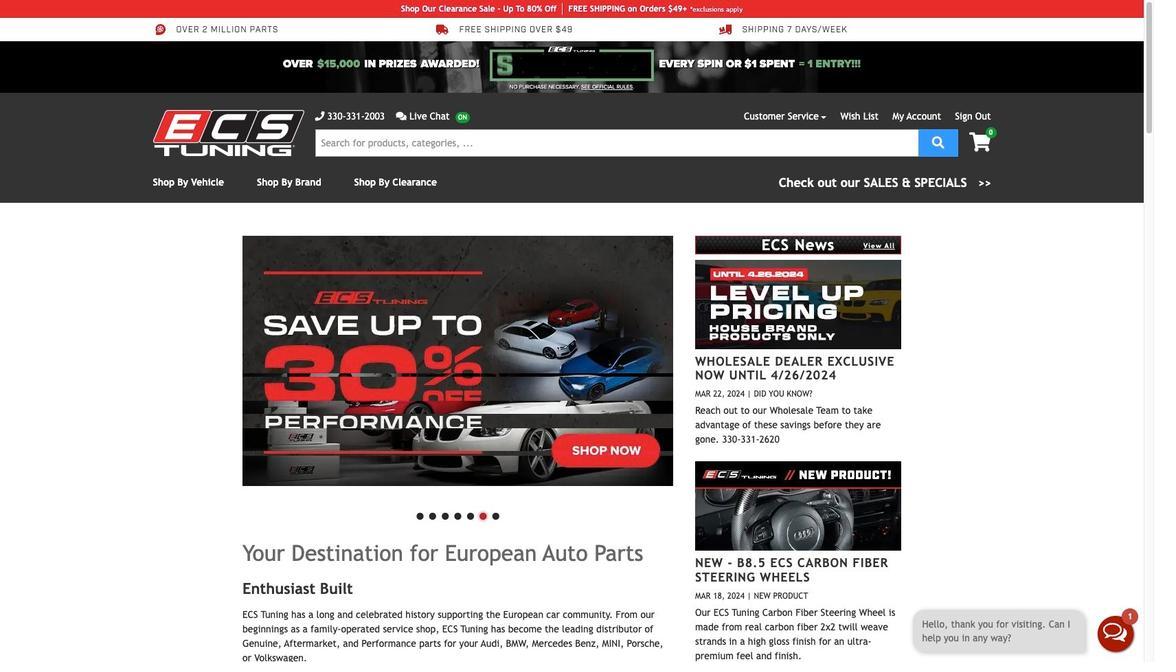Task type: vqa. For each thing, say whether or not it's contained in the screenshot.
GENERIC - ECS Up To 30% Off image
yes



Task type: locate. For each thing, give the bounding box(es) containing it.
wholesale dealer exclusive now until 4/26/2024 image
[[696, 260, 902, 349]]

phone image
[[315, 111, 325, 121]]

ecs tuning 'spin to win' contest logo image
[[490, 47, 654, 81]]

new - b8.5 ecs carbon fiber steering wheels image
[[696, 461, 902, 551]]



Task type: describe. For each thing, give the bounding box(es) containing it.
generic - ecs up to 30% off image
[[243, 236, 674, 486]]

search image
[[933, 136, 945, 148]]

shopping cart image
[[970, 133, 992, 152]]

Search text field
[[315, 129, 919, 157]]

ecs tuning image
[[153, 110, 304, 156]]

comments image
[[396, 111, 407, 121]]



